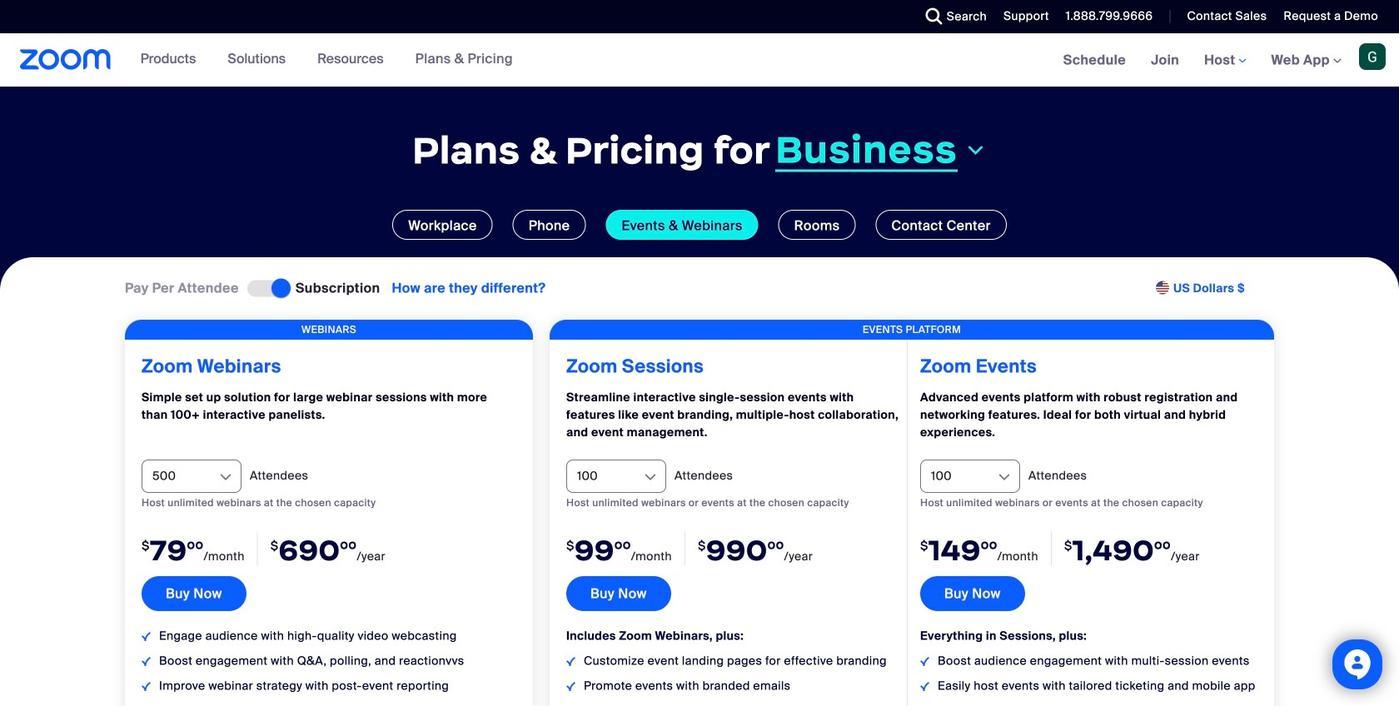 Task type: describe. For each thing, give the bounding box(es) containing it.
show options image
[[217, 469, 234, 486]]

1 vertical spatial include image
[[567, 683, 576, 692]]

1 horizontal spatial include image
[[921, 658, 930, 667]]

down image
[[965, 140, 987, 160]]



Task type: locate. For each thing, give the bounding box(es) containing it.
main content
[[0, 33, 1400, 707]]

0 vertical spatial include image
[[921, 658, 930, 667]]

product information navigation
[[128, 33, 526, 87]]

zoom logo image
[[20, 49, 111, 70]]

include image
[[921, 658, 930, 667], [567, 683, 576, 692]]

profile picture image
[[1360, 43, 1387, 70]]

include image
[[142, 633, 151, 642], [142, 658, 151, 667], [567, 658, 576, 667], [142, 683, 151, 692], [921, 683, 930, 692]]

banner
[[0, 33, 1400, 88]]

show options image
[[642, 469, 659, 486]]

tabs of zoom services tab list
[[25, 210, 1375, 240]]

0 horizontal spatial include image
[[567, 683, 576, 692]]

meetings navigation
[[1051, 33, 1400, 88]]



Task type: vqa. For each thing, say whether or not it's contained in the screenshot.
"Profile picture"
yes



